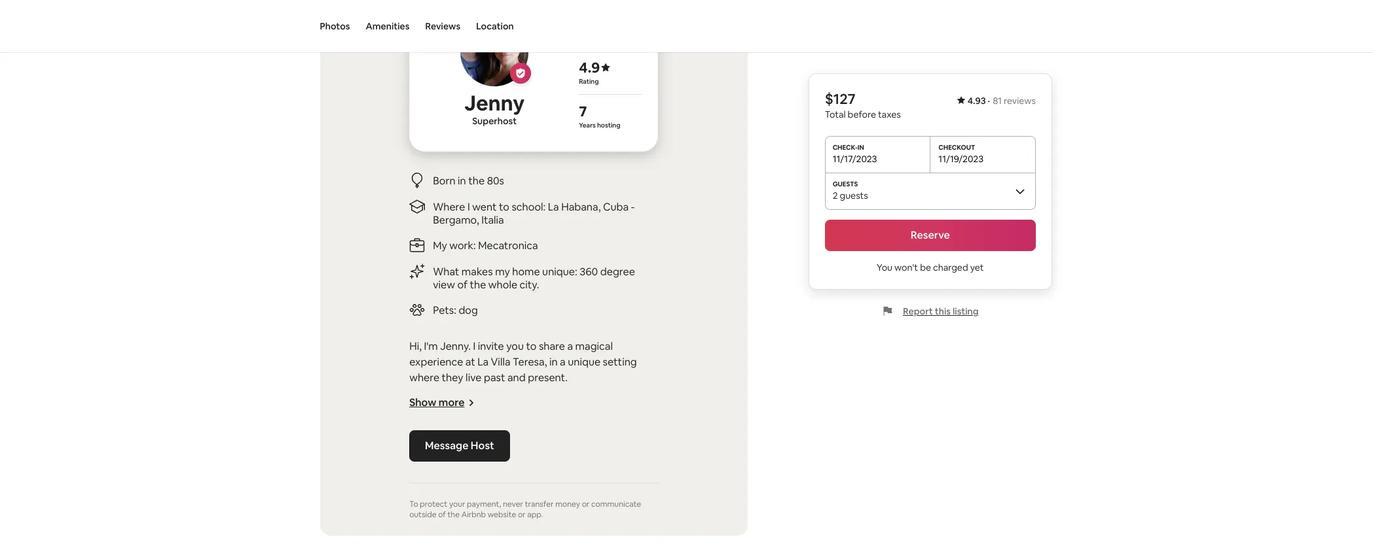 Task type: describe. For each thing, give the bounding box(es) containing it.
reviews
[[425, 20, 461, 32]]

1 horizontal spatial or
[[582, 500, 590, 510]]

years
[[579, 121, 596, 130]]

pets: dog
[[433, 304, 478, 318]]

to protect your payment, never transfer money or communicate outside of the airbnb website or app.
[[409, 500, 641, 521]]

italia
[[482, 214, 504, 227]]

amenities
[[366, 20, 410, 32]]

yet
[[971, 262, 985, 274]]

jenny
[[465, 90, 525, 117]]

in inside hi, i'm jenny.  i invite you to share a magical experience at la villa teresa, in a unique setting where they live past and present.
[[549, 356, 558, 370]]

pets:
[[433, 304, 456, 318]]

guests
[[840, 190, 869, 202]]

reserve
[[911, 229, 951, 242]]

message
[[425, 440, 469, 453]]

location
[[476, 20, 514, 32]]

360
[[580, 265, 598, 279]]

outside
[[409, 510, 437, 521]]

hosting
[[597, 121, 621, 130]]

jenny superhost
[[465, 90, 525, 127]]

report
[[904, 306, 934, 318]]

teresa,
[[513, 356, 547, 370]]

dog
[[459, 304, 478, 318]]

report this listing
[[904, 306, 979, 318]]

before
[[848, 109, 877, 121]]

money
[[556, 500, 580, 510]]

what
[[433, 265, 459, 279]]

verified host image
[[516, 68, 526, 79]]

share
[[539, 340, 565, 354]]

0 horizontal spatial or
[[518, 510, 526, 521]]

hi, i'm jenny.  i invite you to share a magical experience at la villa teresa, in a unique setting where they live past and present.
[[409, 340, 637, 385]]

at
[[466, 356, 475, 370]]

$127 total before taxes
[[825, 90, 901, 121]]

la inside where i went to school: la habana, cuba - bergamo, italia
[[548, 201, 559, 214]]

payment,
[[467, 500, 501, 510]]

of inside to protect your payment, never transfer money or communicate outside of the airbnb website or app.
[[438, 510, 446, 521]]

photos button
[[320, 0, 350, 52]]

i'm
[[424, 340, 438, 354]]

your
[[449, 500, 465, 510]]

airbnb
[[462, 510, 486, 521]]

the inside to protect your payment, never transfer money or communicate outside of the airbnb website or app.
[[448, 510, 460, 521]]

$127
[[825, 90, 856, 108]]

superhost
[[472, 115, 517, 127]]

report this listing button
[[883, 306, 979, 318]]

born in the 80s
[[433, 174, 504, 188]]

81
[[993, 95, 1003, 107]]

unique:
[[542, 265, 578, 279]]

view
[[433, 279, 455, 292]]

my
[[495, 265, 510, 279]]

the inside what makes my home unique: 360 degree view of the whole city.
[[470, 279, 486, 292]]

my work: mecatronica
[[433, 239, 538, 253]]

jenny.
[[440, 340, 471, 354]]

past
[[484, 372, 505, 385]]

charged
[[934, 262, 969, 274]]

2
[[833, 190, 838, 202]]

setting
[[603, 356, 637, 370]]

hi,
[[409, 340, 422, 354]]

listing
[[953, 306, 979, 318]]

never
[[503, 500, 523, 510]]

0 horizontal spatial in
[[458, 174, 466, 188]]

you won't be charged yet
[[877, 262, 985, 274]]

rating
[[579, 77, 599, 86]]

1 vertical spatial a
[[560, 356, 566, 370]]

0 vertical spatial a
[[568, 340, 573, 354]]

school:
[[512, 201, 546, 214]]

taxes
[[879, 109, 901, 121]]

7
[[579, 102, 587, 121]]

magical
[[576, 340, 613, 354]]



Task type: vqa. For each thing, say whether or not it's contained in the screenshot.
the Jenny
yes



Task type: locate. For each thing, give the bounding box(es) containing it.
0 horizontal spatial to
[[499, 201, 510, 214]]

1 horizontal spatial to
[[526, 340, 537, 354]]

in right born
[[458, 174, 466, 188]]

1 horizontal spatial i
[[473, 340, 476, 354]]

my
[[433, 239, 447, 253]]

message host
[[425, 440, 494, 453]]

experience
[[409, 356, 463, 370]]

0 vertical spatial la
[[548, 201, 559, 214]]

la right school:
[[548, 201, 559, 214]]

2 vertical spatial the
[[448, 510, 460, 521]]

location button
[[476, 0, 514, 52]]

message host link
[[409, 431, 510, 463]]

what makes my home unique: 360 degree view of the whole city.
[[433, 265, 635, 292]]

0 vertical spatial of
[[458, 279, 468, 292]]

1 vertical spatial of
[[438, 510, 446, 521]]

i left went
[[468, 201, 470, 214]]

communicate
[[591, 500, 641, 510]]

i up at
[[473, 340, 476, 354]]

to
[[409, 500, 418, 510]]

website
[[488, 510, 516, 521]]

they
[[442, 372, 464, 385]]

0 vertical spatial the
[[469, 174, 485, 188]]

invite
[[478, 340, 504, 354]]

you
[[877, 262, 893, 274]]

1 vertical spatial to
[[526, 340, 537, 354]]

7 years hosting
[[579, 102, 621, 130]]

2 guests button
[[825, 173, 1037, 210]]

and
[[508, 372, 526, 385]]

villa
[[491, 356, 511, 370]]

reviews
[[1005, 95, 1037, 107]]

or right money
[[582, 500, 590, 510]]

present.
[[528, 372, 568, 385]]

where
[[433, 201, 465, 214]]

·
[[988, 95, 991, 107]]

1 horizontal spatial in
[[549, 356, 558, 370]]

-
[[631, 201, 635, 214]]

photos
[[320, 20, 350, 32]]

1 vertical spatial in
[[549, 356, 558, 370]]

a down share
[[560, 356, 566, 370]]

4.93
[[968, 95, 987, 107]]

4.9
[[579, 58, 600, 77]]

0 horizontal spatial i
[[468, 201, 470, 214]]

the left 80s
[[469, 174, 485, 188]]

a right share
[[568, 340, 573, 354]]

of right view
[[458, 279, 468, 292]]

jenny user profile image
[[461, 18, 529, 86], [461, 18, 529, 86]]

the
[[469, 174, 485, 188], [470, 279, 486, 292], [448, 510, 460, 521]]

to inside hi, i'm jenny.  i invite you to share a magical experience at la villa teresa, in a unique setting where they live past and present.
[[526, 340, 537, 354]]

0 vertical spatial i
[[468, 201, 470, 214]]

where i went to school: la habana, cuba - bergamo, italia
[[433, 201, 635, 227]]

in
[[458, 174, 466, 188], [549, 356, 558, 370]]

0 horizontal spatial a
[[560, 356, 566, 370]]

0 vertical spatial to
[[499, 201, 510, 214]]

la right at
[[478, 356, 489, 370]]

4.93 · 81 reviews
[[968, 95, 1037, 107]]

cuba
[[603, 201, 629, 214]]

i inside hi, i'm jenny.  i invite you to share a magical experience at la villa teresa, in a unique setting where they live past and present.
[[473, 340, 476, 354]]

show more link
[[409, 396, 475, 410]]

to up teresa,
[[526, 340, 537, 354]]

more
[[439, 396, 465, 410]]

born
[[433, 174, 456, 188]]

in down share
[[549, 356, 558, 370]]

1 vertical spatial la
[[478, 356, 489, 370]]

protect
[[420, 500, 448, 510]]

la inside hi, i'm jenny.  i invite you to share a magical experience at la villa teresa, in a unique setting where they live past and present.
[[478, 356, 489, 370]]

unique
[[568, 356, 601, 370]]

makes
[[462, 265, 493, 279]]

bergamo,
[[433, 214, 479, 227]]

11/19/2023
[[939, 153, 984, 165]]

habana,
[[561, 201, 601, 214]]

la
[[548, 201, 559, 214], [478, 356, 489, 370]]

or left app.
[[518, 510, 526, 521]]

this
[[936, 306, 951, 318]]

reserve button
[[825, 220, 1037, 252]]

host
[[471, 440, 494, 453]]

to right went
[[499, 201, 510, 214]]

or
[[582, 500, 590, 510], [518, 510, 526, 521]]

2 guests
[[833, 190, 869, 202]]

11/17/2023
[[833, 153, 878, 165]]

1 horizontal spatial la
[[548, 201, 559, 214]]

live
[[466, 372, 482, 385]]

i inside where i went to school: la habana, cuba - bergamo, italia
[[468, 201, 470, 214]]

0 vertical spatial in
[[458, 174, 466, 188]]

1 vertical spatial the
[[470, 279, 486, 292]]

1 vertical spatial i
[[473, 340, 476, 354]]

of left your
[[438, 510, 446, 521]]

0 horizontal spatial of
[[438, 510, 446, 521]]

reviews button
[[425, 0, 461, 52]]

total
[[825, 109, 846, 121]]

the left airbnb
[[448, 510, 460, 521]]

the left whole
[[470, 279, 486, 292]]

work:
[[450, 239, 476, 253]]

amenities button
[[366, 0, 410, 52]]

city.
[[520, 279, 539, 292]]

you
[[506, 340, 524, 354]]

won't
[[895, 262, 919, 274]]

0 horizontal spatial la
[[478, 356, 489, 370]]

80s
[[487, 174, 504, 188]]

whole
[[489, 279, 518, 292]]

transfer
[[525, 500, 554, 510]]

show
[[409, 396, 436, 410]]

of
[[458, 279, 468, 292], [438, 510, 446, 521]]

mecatronica
[[478, 239, 538, 253]]

of inside what makes my home unique: 360 degree view of the whole city.
[[458, 279, 468, 292]]

1 horizontal spatial a
[[568, 340, 573, 354]]

where
[[409, 372, 440, 385]]

to inside where i went to school: la habana, cuba - bergamo, italia
[[499, 201, 510, 214]]

app.
[[527, 510, 543, 521]]

to
[[499, 201, 510, 214], [526, 340, 537, 354]]

home
[[512, 265, 540, 279]]

1 horizontal spatial of
[[458, 279, 468, 292]]



